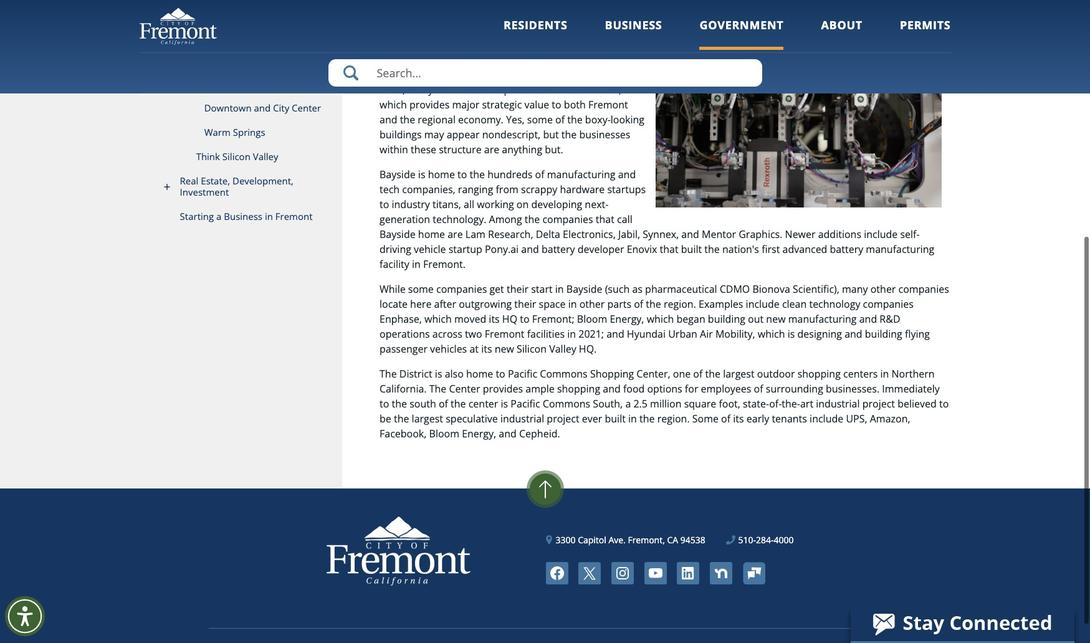 Task type: locate. For each thing, give the bounding box(es) containing it.
bloom up the 2021; at the bottom right
[[577, 312, 607, 326]]

the inside while some companies get their start in bayside (such as pharmaceutical cdmo bionova scientific), many other companies locate here after outgrowing their space in other parts of the region. examples include clean technology companies enphase, which moved its hq to fremont; bloom energy, which began building out new manufacturing and r&d operations across two fremont facilities in 2021; and hyundai urban air mobility, which is designing and building flying passenger vehicles at its new silicon valley hq.
[[646, 297, 661, 311]]

of up state-
[[754, 382, 763, 396]]

ranging
[[458, 183, 493, 196]]

0 horizontal spatial out
[[480, 68, 496, 82]]

1 horizontal spatial business
[[605, 17, 662, 32]]

new down the "clean"
[[766, 312, 786, 326]]

0 vertical spatial built
[[681, 243, 702, 256]]

driving inside the "over two-thirds of fremont's 50 million square feet of flexible industrial space is located in fremont's bayside industrial zone. look out to the west while driving along i-880, and you will see this protected industrial area, which provides major strategic value to both fremont and the regional economy. yes, some of the boxy-looking buildings may appear nondescript, but the businesses within these structure are anything but."
[[580, 68, 611, 82]]

and left mentor
[[682, 228, 699, 241]]

that
[[596, 213, 615, 226], [660, 243, 679, 256]]

their
[[507, 282, 529, 296], [514, 297, 536, 311]]

art
[[800, 397, 814, 411]]

3300 capitol ave. fremont, ca 94538
[[556, 534, 705, 546]]

0 vertical spatial fremont
[[588, 98, 628, 112]]

while some companies get their start in bayside (such as pharmaceutical cdmo bionova scientific), many other companies locate here after outgrowing their space in other parts of the region. examples include clean technology companies enphase, which moved its hq to fremont; bloom energy, which began building out new manufacturing and r&d operations across two fremont facilities in 2021; and hyundai urban air mobility, which is designing and building flying passenger vehicles at its new silicon valley hq.
[[380, 282, 949, 356]]

some
[[527, 113, 553, 127], [408, 282, 434, 296]]

2 vertical spatial manufacturing
[[788, 312, 857, 326]]

space
[[462, 53, 489, 67], [539, 297, 566, 311]]

the up hyundai
[[646, 297, 661, 311]]

in down vehicle
[[412, 258, 421, 271]]

built down mentor
[[681, 243, 702, 256]]

footer yt icon image
[[644, 562, 667, 585]]

pacific down ample
[[511, 397, 540, 411]]

boxy-
[[585, 113, 611, 127]]

are down nondescript,
[[484, 143, 499, 157]]

in down development,
[[265, 210, 273, 223]]

0 vertical spatial provides
[[409, 98, 450, 112]]

1 vertical spatial fremont's
[[549, 53, 596, 67]]

enovix
[[627, 243, 657, 256]]

its down the foot,
[[733, 412, 744, 426]]

industrial
[[416, 53, 459, 67], [552, 83, 596, 97], [816, 397, 860, 411], [500, 412, 544, 426]]

1 horizontal spatial that
[[660, 243, 679, 256]]

0 horizontal spatial space
[[462, 53, 489, 67]]

1 horizontal spatial square
[[684, 397, 716, 411]]

foot,
[[719, 397, 740, 411]]

newer
[[785, 228, 816, 241]]

that down next-
[[596, 213, 615, 226]]

new
[[766, 312, 786, 326], [495, 342, 514, 356]]

the down both
[[567, 113, 583, 127]]

footer my icon image
[[743, 563, 765, 585]]

new right at
[[495, 342, 514, 356]]

2 vertical spatial its
[[733, 412, 744, 426]]

is left designing
[[788, 327, 795, 341]]

0 horizontal spatial shopping
[[557, 382, 600, 396]]

think silicon valley
[[196, 150, 278, 163]]

vehicles
[[430, 342, 467, 356]]

1 horizontal spatial center
[[449, 382, 480, 396]]

government
[[700, 17, 784, 32]]

0 horizontal spatial the
[[380, 367, 397, 381]]

2 vertical spatial include
[[810, 412, 844, 426]]

1 horizontal spatial bloom
[[577, 312, 607, 326]]

fremont,
[[628, 534, 665, 546]]

1 horizontal spatial largest
[[723, 367, 755, 381]]

warm springs link
[[139, 121, 342, 145]]

0 vertical spatial its
[[489, 312, 500, 326]]

2 vertical spatial fremont
[[485, 327, 525, 341]]

appear
[[447, 128, 480, 142]]

immediately
[[882, 382, 940, 396]]

in inside the bayside is home to the hundreds of manufacturing and tech companies, ranging from scrappy hardware startups to industry titans, all working on developing next- generation technology. among the companies that call bayside home are lam research, delta electronics, jabil, synnex, and mentor graphics. newer additions include self- driving vehicle startup pony.ai and battery developer enovix that built the nation's first advanced battery manufacturing facility in fremont.
[[412, 258, 421, 271]]

1 horizontal spatial battery
[[830, 243, 863, 256]]

510-284-4000 link
[[726, 534, 794, 547]]

0 vertical spatial square
[[567, 38, 599, 52]]

this
[[484, 83, 501, 97]]

building down examples
[[708, 312, 745, 326]]

yes,
[[506, 113, 525, 127]]

1 horizontal spatial project
[[862, 397, 895, 411]]

early
[[747, 412, 769, 426]]

out
[[480, 68, 496, 82], [748, 312, 764, 326]]

south
[[410, 397, 436, 411]]

the up south at the bottom
[[429, 382, 447, 396]]

its right at
[[481, 342, 492, 356]]

include inside the district is also home to pacific commons shopping center, one of the largest outdoor shopping centers in northern california. the center provides ample shopping and food options for employees of surrounding businesses. immediately to the south of the center is pacific commons south, a 2.5 million square foot, state-of-the-art industrial project believed to be the largest speculative industrial project ever built in the region. some of its early tenants include ups, amazon, facebook, bloom energy, and cepheid.
[[810, 412, 844, 426]]

in inside the "over two-thirds of fremont's 50 million square feet of flexible industrial space is located in fremont's bayside industrial zone. look out to the west while driving along i-880, and you will see this protected industrial area, which provides major strategic value to both fremont and the regional economy. yes, some of the boxy-looking buildings may appear nondescript, but the businesses within these structure are anything but."
[[538, 53, 547, 67]]

0 vertical spatial driving
[[580, 68, 611, 82]]

1 vertical spatial million
[[650, 397, 682, 411]]

1 horizontal spatial space
[[539, 297, 566, 311]]

1 vertical spatial building
[[865, 327, 902, 341]]

1 vertical spatial space
[[539, 297, 566, 311]]

center
[[469, 397, 498, 411]]

a inside the district is also home to pacific commons shopping center, one of the largest outdoor shopping centers in northern california. the center provides ample shopping and food options for employees of surrounding businesses. immediately to the south of the center is pacific commons south, a 2.5 million square foot, state-of-the-art industrial project believed to be the largest speculative industrial project ever built in the region. some of its early tenants include ups, amazon, facebook, bloom energy, and cepheid.
[[625, 397, 631, 411]]

valley down facilities
[[549, 342, 576, 356]]

2 horizontal spatial fremont
[[588, 98, 628, 112]]

manufacturing up "hardware"
[[547, 168, 616, 182]]

which
[[380, 98, 407, 112], [425, 312, 452, 326], [647, 312, 674, 326], [758, 327, 785, 341]]

in inside "starting a business in fremont" link
[[265, 210, 273, 223]]

font size: link
[[887, 5, 923, 16]]

fremont inside while some companies get their start in bayside (such as pharmaceutical cdmo bionova scientific), many other companies locate here after outgrowing their space in other parts of the region. examples include clean technology companies enphase, which moved its hq to fremont; bloom energy, which began building out new manufacturing and r&d operations across two fremont facilities in 2021; and hyundai urban air mobility, which is designing and building flying passenger vehicles at its new silicon valley hq.
[[485, 327, 525, 341]]

valley up development,
[[253, 150, 278, 163]]

columnusercontrol3 main content
[[342, 0, 954, 489]]

1 horizontal spatial shopping
[[798, 367, 841, 381]]

1 vertical spatial some
[[408, 282, 434, 296]]

among
[[489, 213, 522, 226]]

close up of three industrial machines image
[[656, 47, 942, 208]]

1 horizontal spatial valley
[[549, 342, 576, 356]]

generation
[[380, 213, 430, 226]]

center inside the district is also home to pacific commons shopping center, one of the largest outdoor shopping centers in northern california. the center provides ample shopping and food options for employees of surrounding businesses. immediately to the south of the center is pacific commons south, a 2.5 million square foot, state-of-the-art industrial project believed to be the largest speculative industrial project ever built in the region. some of its early tenants include ups, amazon, facebook, bloom energy, and cepheid.
[[449, 382, 480, 396]]

home up 'companies,'
[[428, 168, 455, 182]]

to
[[498, 68, 508, 82], [552, 98, 561, 112], [458, 168, 467, 182], [380, 198, 389, 211], [520, 312, 530, 326], [496, 367, 505, 381], [380, 397, 389, 411], [939, 397, 949, 411]]

home inside the district is also home to pacific commons shopping center, one of the largest outdoor shopping centers in northern california. the center provides ample shopping and food options for employees of surrounding businesses. immediately to the south of the center is pacific commons south, a 2.5 million square foot, state-of-the-art industrial project believed to be the largest speculative industrial project ever built in the region. some of its early tenants include ups, amazon, facebook, bloom energy, and cepheid.
[[466, 367, 493, 381]]

largest up employees
[[723, 367, 755, 381]]

0 horizontal spatial center
[[292, 102, 321, 114]]

font size:
[[887, 5, 923, 16]]

mobility,
[[716, 327, 755, 341]]

some up the here at the left top of the page
[[408, 282, 434, 296]]

include
[[864, 228, 898, 241], [746, 297, 780, 311], [810, 412, 844, 426]]

1 vertical spatial its
[[481, 342, 492, 356]]

in up west
[[538, 53, 547, 67]]

1 vertical spatial bloom
[[429, 427, 459, 441]]

which right mobility,
[[758, 327, 785, 341]]

1 vertical spatial provides
[[483, 382, 523, 396]]

some inside the "over two-thirds of fremont's 50 million square feet of flexible industrial space is located in fremont's bayside industrial zone. look out to the west while driving along i-880, and you will see this protected industrial area, which provides major strategic value to both fremont and the regional economy. yes, some of the boxy-looking buildings may appear nondescript, but the businesses within these structure are anything but."
[[527, 113, 553, 127]]

battery down delta
[[542, 243, 575, 256]]

1 vertical spatial silicon
[[517, 342, 547, 356]]

electronics,
[[563, 228, 616, 241]]

include inside the bayside is home to the hundreds of manufacturing and tech companies, ranging from scrappy hardware startups to industry titans, all working on developing next- generation technology. among the companies that call bayside home are lam research, delta electronics, jabil, synnex, and mentor graphics. newer additions include self- driving vehicle startup pony.ai and battery developer enovix that built the nation's first advanced battery manufacturing facility in fremont.
[[864, 228, 898, 241]]

that down synnex,
[[660, 243, 679, 256]]

two-
[[407, 38, 428, 52]]

fremont down hq
[[485, 327, 525, 341]]

1 vertical spatial are
[[448, 228, 463, 241]]

is
[[491, 53, 499, 67], [418, 168, 425, 182], [788, 327, 795, 341], [435, 367, 442, 381], [501, 397, 508, 411]]

in
[[538, 53, 547, 67], [265, 210, 273, 223], [412, 258, 421, 271], [555, 282, 564, 296], [568, 297, 577, 311], [567, 327, 576, 341], [880, 367, 889, 381], [628, 412, 637, 426]]

to up center
[[496, 367, 505, 381]]

of up but
[[555, 113, 565, 127]]

the down 2.5
[[640, 412, 655, 426]]

out inside while some companies get their start in bayside (such as pharmaceutical cdmo bionova scientific), many other companies locate here after outgrowing their space in other parts of the region. examples include clean technology companies enphase, which moved its hq to fremont; bloom energy, which began building out new manufacturing and r&d operations across two fremont facilities in 2021; and hyundai urban air mobility, which is designing and building flying passenger vehicles at its new silicon valley hq.
[[748, 312, 764, 326]]

building down r&d
[[865, 327, 902, 341]]

commons up ample
[[540, 367, 588, 381]]

as
[[632, 282, 643, 296]]

million
[[533, 38, 564, 52], [650, 397, 682, 411]]

which down 880,
[[380, 98, 407, 112]]

0 horizontal spatial manufacturing
[[547, 168, 616, 182]]

in down 2.5
[[628, 412, 637, 426]]

510-
[[738, 534, 756, 546]]

area,
[[598, 83, 622, 97]]

1 horizontal spatial built
[[681, 243, 702, 256]]

1 vertical spatial region.
[[657, 412, 690, 426]]

west
[[528, 68, 550, 82]]

2 horizontal spatial manufacturing
[[866, 243, 935, 256]]

to right hq
[[520, 312, 530, 326]]

to up ranging
[[458, 168, 467, 182]]

0 vertical spatial bloom
[[577, 312, 607, 326]]

a right starting
[[216, 210, 221, 223]]

bloom down speculative
[[429, 427, 459, 441]]

of down as
[[634, 297, 643, 311]]

footer fb icon image
[[546, 562, 568, 585]]

space up fremont;
[[539, 297, 566, 311]]

1 horizontal spatial out
[[748, 312, 764, 326]]

footer ig icon image
[[611, 562, 634, 585]]

1 battery from the left
[[542, 243, 575, 256]]

silicon inside while some companies get their start in bayside (such as pharmaceutical cdmo bionova scientific), many other companies locate here after outgrowing their space in other parts of the region. examples include clean technology companies enphase, which moved its hq to fremont; bloom energy, which began building out new manufacturing and r&d operations across two fremont facilities in 2021; and hyundai urban air mobility, which is designing and building flying passenger vehicles at its new silicon valley hq.
[[517, 342, 547, 356]]

surrounding
[[766, 382, 823, 396]]

1 vertical spatial built
[[605, 412, 626, 426]]

the
[[510, 68, 526, 82], [400, 113, 415, 127], [567, 113, 583, 127], [562, 128, 577, 142], [470, 168, 485, 182], [525, 213, 540, 226], [705, 243, 720, 256], [646, 297, 661, 311], [705, 367, 721, 381], [392, 397, 407, 411], [451, 397, 466, 411], [394, 412, 409, 426], [640, 412, 655, 426]]

- link
[[942, 5, 954, 16]]

which down after
[[425, 312, 452, 326]]

million inside the "over two-thirds of fremont's 50 million square feet of flexible industrial space is located in fremont's bayside industrial zone. look out to the west while driving along i-880, and you will see this protected industrial area, which provides major strategic value to both fremont and the regional economy. yes, some of the boxy-looking buildings may appear nondescript, but the businesses within these structure are anything but."
[[533, 38, 564, 52]]

0 horizontal spatial bloom
[[429, 427, 459, 441]]

business up the feet
[[605, 17, 662, 32]]

+
[[937, 5, 942, 16]]

include down the bionova
[[746, 297, 780, 311]]

startup
[[449, 243, 482, 256]]

all
[[464, 198, 474, 211]]

pacific up ample
[[508, 367, 537, 381]]

square inside the district is also home to pacific commons shopping center, one of the largest outdoor shopping centers in northern california. the center provides ample shopping and food options for employees of surrounding businesses. immediately to the south of the center is pacific commons south, a 2.5 million square foot, state-of-the-art industrial project believed to be the largest speculative industrial project ever built in the region. some of its early tenants include ups, amazon, facebook, bloom energy, and cepheid.
[[684, 397, 716, 411]]

warm
[[204, 126, 231, 139]]

one
[[673, 367, 691, 381]]

1 horizontal spatial energy,
[[610, 312, 644, 326]]

home
[[428, 168, 455, 182], [418, 228, 445, 241], [466, 367, 493, 381]]

1 horizontal spatial some
[[527, 113, 553, 127]]

1 vertical spatial energy,
[[462, 427, 496, 441]]

center right the city
[[292, 102, 321, 114]]

scrappy
[[521, 183, 557, 196]]

font
[[887, 5, 904, 16]]

startups
[[607, 183, 646, 196]]

other right many
[[871, 282, 896, 296]]

is left the also on the bottom of the page
[[435, 367, 442, 381]]

center down the also on the bottom of the page
[[449, 382, 480, 396]]

i-
[[380, 83, 386, 97]]

1 vertical spatial center
[[449, 382, 480, 396]]

0 horizontal spatial new
[[495, 342, 514, 356]]

0 horizontal spatial built
[[605, 412, 626, 426]]

is left located
[[491, 53, 499, 67]]

the up california.
[[380, 367, 397, 381]]

0 vertical spatial commons
[[540, 367, 588, 381]]

california.
[[380, 382, 427, 396]]

1 horizontal spatial manufacturing
[[788, 312, 857, 326]]

parts
[[607, 297, 631, 311]]

2 battery from the left
[[830, 243, 863, 256]]

industrial up zone.
[[416, 53, 459, 67]]

largest down south at the bottom
[[412, 412, 443, 426]]

project up cepheid.
[[547, 412, 580, 426]]

million down options
[[650, 397, 682, 411]]

0 vertical spatial include
[[864, 228, 898, 241]]

0 horizontal spatial a
[[216, 210, 221, 223]]

include left self-
[[864, 228, 898, 241]]

centers
[[843, 367, 878, 381]]

are down technology.
[[448, 228, 463, 241]]

0 vertical spatial are
[[484, 143, 499, 157]]

but.
[[545, 143, 563, 157]]

0 horizontal spatial battery
[[542, 243, 575, 256]]

0 horizontal spatial energy,
[[462, 427, 496, 441]]

out up mobility,
[[748, 312, 764, 326]]

0 vertical spatial space
[[462, 53, 489, 67]]

project up amazon,
[[862, 397, 895, 411]]

of right the feet
[[622, 38, 631, 52]]

3300
[[556, 534, 576, 546]]

silicon
[[222, 150, 250, 163], [517, 342, 547, 356]]

fremont down area,
[[588, 98, 628, 112]]

of right south at the bottom
[[439, 397, 448, 411]]

their right get
[[507, 282, 529, 296]]

0 vertical spatial manufacturing
[[547, 168, 616, 182]]

technology
[[809, 297, 860, 311]]

1 horizontal spatial building
[[865, 327, 902, 341]]

the up ranging
[[470, 168, 485, 182]]

for
[[685, 382, 698, 396]]

2 horizontal spatial include
[[864, 228, 898, 241]]

urban
[[668, 327, 697, 341]]

driving
[[580, 68, 611, 82], [380, 243, 411, 256]]

million down "residents"
[[533, 38, 564, 52]]

bayside up tech
[[380, 168, 416, 182]]

2 vertical spatial home
[[466, 367, 493, 381]]

1 vertical spatial pacific
[[511, 397, 540, 411]]

region. down options
[[657, 412, 690, 426]]

zone.
[[426, 68, 452, 82]]

operations
[[380, 327, 430, 341]]

but
[[543, 128, 559, 142]]

1 horizontal spatial million
[[650, 397, 682, 411]]

bayside inside while some companies get their start in bayside (such as pharmaceutical cdmo bionova scientific), many other companies locate here after outgrowing their space in other parts of the region. examples include clean technology companies enphase, which moved its hq to fremont; bloom energy, which began building out new manufacturing and r&d operations across two fremont facilities in 2021; and hyundai urban air mobility, which is designing and building flying passenger vehicles at its new silicon valley hq.
[[566, 282, 602, 296]]

1 horizontal spatial other
[[871, 282, 896, 296]]

0 vertical spatial valley
[[253, 150, 278, 163]]

delta
[[536, 228, 560, 241]]

1 horizontal spatial a
[[625, 397, 631, 411]]

0 vertical spatial their
[[507, 282, 529, 296]]

of inside the bayside is home to the hundreds of manufacturing and tech companies, ranging from scrappy hardware startups to industry titans, all working on developing next- generation technology. among the companies that call bayside home are lam research, delta electronics, jabil, synnex, and mentor graphics. newer additions include self- driving vehicle startup pony.ai and battery developer enovix that built the nation's first advanced battery manufacturing facility in fremont.
[[535, 168, 544, 182]]

1 horizontal spatial driving
[[580, 68, 611, 82]]

footer tw icon image
[[579, 562, 601, 585]]

0 horizontal spatial provides
[[409, 98, 450, 112]]

built inside the district is also home to pacific commons shopping center, one of the largest outdoor shopping centers in northern california. the center provides ample shopping and food options for employees of surrounding businesses. immediately to the south of the center is pacific commons south, a 2.5 million square foot, state-of-the-art industrial project believed to be the largest speculative industrial project ever built in the region. some of its early tenants include ups, amazon, facebook, bloom energy, and cepheid.
[[605, 412, 626, 426]]

cepheid.
[[519, 427, 560, 441]]

provides inside the district is also home to pacific commons shopping center, one of the largest outdoor shopping centers in northern california. the center provides ample shopping and food options for employees of surrounding businesses. immediately to the south of the center is pacific commons south, a 2.5 million square foot, state-of-the-art industrial project believed to be the largest speculative industrial project ever built in the region. some of its early tenants include ups, amazon, facebook, bloom energy, and cepheid.
[[483, 382, 523, 396]]

0 vertical spatial some
[[527, 113, 553, 127]]

shopping up south,
[[557, 382, 600, 396]]

1 vertical spatial driving
[[380, 243, 411, 256]]

0 vertical spatial pacific
[[508, 367, 537, 381]]

0 horizontal spatial business
[[224, 210, 262, 223]]

the up the facebook,
[[394, 412, 409, 426]]

bloom inside while some companies get their start in bayside (such as pharmaceutical cdmo bionova scientific), many other companies locate here after outgrowing their space in other parts of the region. examples include clean technology companies enphase, which moved its hq to fremont; bloom energy, which began building out new manufacturing and r&d operations across two fremont facilities in 2021; and hyundai urban air mobility, which is designing and building flying passenger vehicles at its new silicon valley hq.
[[577, 312, 607, 326]]

include down art
[[810, 412, 844, 426]]

bayside left (such
[[566, 282, 602, 296]]

region. down pharmaceutical
[[664, 297, 696, 311]]

cdmo
[[720, 282, 750, 296]]

businesses.
[[826, 382, 880, 396]]

home right the also on the bottom of the page
[[466, 367, 493, 381]]

0 vertical spatial that
[[596, 213, 615, 226]]

options
[[647, 382, 682, 396]]

which up hyundai
[[647, 312, 674, 326]]

titans,
[[433, 198, 461, 211]]

industrial up both
[[552, 83, 596, 97]]

and left the city
[[254, 102, 271, 114]]

after
[[434, 297, 456, 311]]

bayside inside the "over two-thirds of fremont's 50 million square feet of flexible industrial space is located in fremont's bayside industrial zone. look out to the west while driving along i-880, and you will see this protected industrial area, which provides major strategic value to both fremont and the regional economy. yes, some of the boxy-looking buildings may appear nondescript, but the businesses within these structure are anything but."
[[598, 53, 634, 67]]

1 horizontal spatial new
[[766, 312, 786, 326]]

0 vertical spatial energy,
[[610, 312, 644, 326]]

silicon down warm springs
[[222, 150, 250, 163]]

companies inside the bayside is home to the hundreds of manufacturing and tech companies, ranging from scrappy hardware startups to industry titans, all working on developing next- generation technology. among the companies that call bayside home are lam research, delta electronics, jabil, synnex, and mentor graphics. newer additions include self- driving vehicle startup pony.ai and battery developer enovix that built the nation's first advanced battery manufacturing facility in fremont.
[[543, 213, 593, 226]]

energy, down speculative
[[462, 427, 496, 441]]

manufacturing
[[547, 168, 616, 182], [866, 243, 935, 256], [788, 312, 857, 326]]

0 horizontal spatial silicon
[[222, 150, 250, 163]]

0 horizontal spatial include
[[746, 297, 780, 311]]

0 vertical spatial a
[[216, 210, 221, 223]]

1 vertical spatial include
[[746, 297, 780, 311]]

0 vertical spatial million
[[533, 38, 564, 52]]

0 horizontal spatial largest
[[412, 412, 443, 426]]

a left 2.5
[[625, 397, 631, 411]]

energy, inside the district is also home to pacific commons shopping center, one of the largest outdoor shopping centers in northern california. the center provides ample shopping and food options for employees of surrounding businesses. immediately to the south of the center is pacific commons south, a 2.5 million square foot, state-of-the-art industrial project believed to be the largest speculative industrial project ever built in the region. some of its early tenants include ups, amazon, facebook, bloom energy, and cepheid.
[[462, 427, 496, 441]]

energy, inside while some companies get their start in bayside (such as pharmaceutical cdmo bionova scientific), many other companies locate here after outgrowing their space in other parts of the region. examples include clean technology companies enphase, which moved its hq to fremont; bloom energy, which began building out new manufacturing and r&d operations across two fremont facilities in 2021; and hyundai urban air mobility, which is designing and building flying passenger vehicles at its new silicon valley hq.
[[610, 312, 644, 326]]

to up this
[[498, 68, 508, 82]]

bayside down the feet
[[598, 53, 634, 67]]

built down south,
[[605, 412, 626, 426]]

other left parts
[[579, 297, 605, 311]]

1 vertical spatial out
[[748, 312, 764, 326]]



Task type: vqa. For each thing, say whether or not it's contained in the screenshot.
Online Film Permit
no



Task type: describe. For each thing, give the bounding box(es) containing it.
real estate, development, investment
[[180, 175, 294, 198]]

to left both
[[552, 98, 561, 112]]

real estate, development, investment link
[[139, 169, 342, 205]]

and up 'startups'
[[618, 168, 636, 182]]

began
[[677, 312, 705, 326]]

1 vertical spatial other
[[579, 297, 605, 311]]

facility
[[380, 258, 409, 271]]

0 horizontal spatial valley
[[253, 150, 278, 163]]

manufacturing inside while some companies get their start in bayside (such as pharmaceutical cdmo bionova scientific), many other companies locate here after outgrowing their space in other parts of the region. examples include clean technology companies enphase, which moved its hq to fremont; bloom energy, which began building out new manufacturing and r&d operations across two fremont facilities in 2021; and hyundai urban air mobility, which is designing and building flying passenger vehicles at its new silicon valley hq.
[[788, 312, 857, 326]]

1 vertical spatial business
[[224, 210, 262, 223]]

shopping
[[590, 367, 634, 381]]

the down california.
[[392, 397, 407, 411]]

space inside while some companies get their start in bayside (such as pharmaceutical cdmo bionova scientific), many other companies locate here after outgrowing their space in other parts of the region. examples include clean technology companies enphase, which moved its hq to fremont; bloom energy, which began building out new manufacturing and r&d operations across two fremont facilities in 2021; and hyundai urban air mobility, which is designing and building flying passenger vehicles at its new silicon valley hq.
[[539, 297, 566, 311]]

tech
[[380, 183, 400, 196]]

4000
[[774, 534, 794, 546]]

driving inside the bayside is home to the hundreds of manufacturing and tech companies, ranging from scrappy hardware startups to industry titans, all working on developing next- generation technology. among the companies that call bayside home are lam research, delta electronics, jabil, synnex, and mentor graphics. newer additions include self- driving vehicle startup pony.ai and battery developer enovix that built the nation's first advanced battery manufacturing facility in fremont.
[[380, 243, 411, 256]]

0 vertical spatial largest
[[723, 367, 755, 381]]

feedback
[[842, 4, 878, 16]]

protected
[[504, 83, 549, 97]]

permits
[[900, 17, 951, 32]]

permits link
[[900, 17, 951, 50]]

the-
[[782, 397, 800, 411]]

bayside link
[[139, 72, 342, 96]]

industry
[[392, 198, 430, 211]]

-
[[951, 5, 954, 16]]

residents
[[504, 17, 568, 32]]

scientific),
[[793, 282, 840, 296]]

1 vertical spatial commons
[[543, 397, 590, 411]]

looking
[[611, 113, 645, 127]]

of right one
[[693, 367, 703, 381]]

lam
[[466, 228, 485, 241]]

0 horizontal spatial that
[[596, 213, 615, 226]]

which inside the "over two-thirds of fremont's 50 million square feet of flexible industrial space is located in fremont's bayside industrial zone. look out to the west while driving along i-880, and you will see this protected industrial area, which provides major strategic value to both fremont and the regional economy. yes, some of the boxy-looking buildings may appear nondescript, but the businesses within these structure are anything but."
[[380, 98, 407, 112]]

fremont.
[[423, 258, 466, 271]]

anything
[[502, 143, 542, 157]]

0 vertical spatial shopping
[[798, 367, 841, 381]]

0 vertical spatial center
[[292, 102, 321, 114]]

research,
[[488, 228, 533, 241]]

hardware
[[560, 183, 605, 196]]

industrial up cepheid.
[[500, 412, 544, 426]]

moved
[[454, 312, 486, 326]]

of inside while some companies get their start in bayside (such as pharmaceutical cdmo bionova scientific), many other companies locate here after outgrowing their space in other parts of the region. examples include clean technology companies enphase, which moved its hq to fremont; bloom energy, which began building out new manufacturing and r&d operations across two fremont facilities in 2021; and hyundai urban air mobility, which is designing and building flying passenger vehicles at its new silicon valley hq.
[[634, 297, 643, 311]]

strategic
[[482, 98, 522, 112]]

valley inside while some companies get their start in bayside (such as pharmaceutical cdmo bionova scientific), many other companies locate here after outgrowing their space in other parts of the region. examples include clean technology companies enphase, which moved its hq to fremont; bloom energy, which began building out new manufacturing and r&d operations across two fremont facilities in 2021; and hyundai urban air mobility, which is designing and building flying passenger vehicles at its new silicon valley hq.
[[549, 342, 576, 356]]

0 vertical spatial business
[[605, 17, 662, 32]]

built inside the bayside is home to the hundreds of manufacturing and tech companies, ranging from scrappy hardware startups to industry titans, all working on developing next- generation technology. among the companies that call bayside home are lam research, delta electronics, jabil, synnex, and mentor graphics. newer additions include self- driving vehicle startup pony.ai and battery developer enovix that built the nation's first advanced battery manufacturing facility in fremont.
[[681, 243, 702, 256]]

business link
[[605, 17, 662, 50]]

bayside down generation
[[380, 228, 416, 241]]

r&d
[[880, 312, 900, 326]]

to right believed at the right bottom of the page
[[939, 397, 949, 411]]

its inside the district is also home to pacific commons shopping center, one of the largest outdoor shopping centers in northern california. the center provides ample shopping and food options for employees of surrounding businesses. immediately to the south of the center is pacific commons south, a 2.5 million square foot, state-of-the-art industrial project believed to be the largest speculative industrial project ever built in the region. some of its early tenants include ups, amazon, facebook, bloom energy, and cepheid.
[[733, 412, 744, 426]]

of down the foot,
[[721, 412, 731, 426]]

and right designing
[[845, 327, 862, 341]]

think
[[196, 150, 220, 163]]

over two-thirds of fremont's 50 million square feet of flexible industrial space is located in fremont's bayside industrial zone. look out to the west while driving along i-880, and you will see this protected industrial area, which provides major strategic value to both fremont and the regional economy. yes, some of the boxy-looking buildings may appear nondescript, but the businesses within these structure are anything but.
[[380, 38, 645, 157]]

in right start
[[555, 282, 564, 296]]

and down shopping
[[603, 382, 621, 396]]

next-
[[585, 198, 609, 211]]

are inside the "over two-thirds of fremont's 50 million square feet of flexible industrial space is located in fremont's bayside industrial zone. look out to the west while driving along i-880, and you will see this protected industrial area, which provides major strategic value to both fremont and the regional economy. yes, some of the boxy-looking buildings may appear nondescript, but the businesses within these structure are anything but."
[[484, 143, 499, 157]]

square inside the "over two-thirds of fremont's 50 million square feet of flexible industrial space is located in fremont's bayside industrial zone. look out to the west while driving along i-880, and you will see this protected industrial area, which provides major strategic value to both fremont and the regional economy. yes, some of the boxy-looking buildings may appear nondescript, but the businesses within these structure are anything but."
[[567, 38, 599, 52]]

district
[[399, 367, 432, 381]]

from
[[496, 183, 519, 196]]

many
[[842, 282, 868, 296]]

amazon,
[[870, 412, 910, 426]]

hyundai
[[627, 327, 666, 341]]

self-
[[900, 228, 920, 241]]

the down on
[[525, 213, 540, 226]]

bloom inside the district is also home to pacific commons shopping center, one of the largest outdoor shopping centers in northern california. the center provides ample shopping and food options for employees of surrounding businesses. immediately to the south of the center is pacific commons south, a 2.5 million square foot, state-of-the-art industrial project believed to be the largest speculative industrial project ever built in the region. some of its early tenants include ups, amazon, facebook, bloom energy, and cepheid.
[[429, 427, 459, 441]]

0 vertical spatial fremont's
[[469, 38, 516, 52]]

enphase,
[[380, 312, 422, 326]]

starting a business in fremont
[[180, 210, 313, 223]]

1 vertical spatial their
[[514, 297, 536, 311]]

the up speculative
[[451, 397, 466, 411]]

is inside the "over two-thirds of fremont's 50 million square feet of flexible industrial space is located in fremont's bayside industrial zone. look out to the west while driving along i-880, and you will see this protected industrial area, which provides major strategic value to both fremont and the regional economy. yes, some of the boxy-looking buildings may appear nondescript, but the businesses within these structure are anything but."
[[491, 53, 499, 67]]

1 horizontal spatial the
[[429, 382, 447, 396]]

the down mentor
[[705, 243, 720, 256]]

fremont inside the "over two-thirds of fremont's 50 million square feet of flexible industrial space is located in fremont's bayside industrial zone. look out to the west while driving along i-880, and you will see this protected industrial area, which provides major strategic value to both fremont and the regional economy. yes, some of the boxy-looking buildings may appear nondescript, but the businesses within these structure are anything but."
[[588, 98, 628, 112]]

footer nd icon image
[[710, 562, 732, 585]]

bayside up downtown
[[204, 78, 238, 90]]

1 vertical spatial largest
[[412, 412, 443, 426]]

of right thirds
[[457, 38, 467, 52]]

1 vertical spatial project
[[547, 412, 580, 426]]

major
[[452, 98, 480, 112]]

and left r&d
[[859, 312, 877, 326]]

in left the 2021; at the bottom right
[[567, 327, 576, 341]]

are inside the bayside is home to the hundreds of manufacturing and tech companies, ranging from scrappy hardware startups to industry titans, all working on developing next- generation technology. among the companies that call bayside home are lam research, delta electronics, jabil, synnex, and mentor graphics. newer additions include self- driving vehicle startup pony.ai and battery developer enovix that built the nation's first advanced battery manufacturing facility in fremont.
[[448, 228, 463, 241]]

to inside while some companies get their start in bayside (such as pharmaceutical cdmo bionova scientific), many other companies locate here after outgrowing their space in other parts of the region. examples include clean technology companies enphase, which moved its hq to fremont; bloom energy, which began building out new manufacturing and r&d operations across two fremont facilities in 2021; and hyundai urban air mobility, which is designing and building flying passenger vehicles at its new silicon valley hq.
[[520, 312, 530, 326]]

here
[[410, 297, 432, 311]]

ever
[[582, 412, 602, 426]]

0 vertical spatial new
[[766, 312, 786, 326]]

1 vertical spatial fremont
[[275, 210, 313, 223]]

and down delta
[[521, 243, 539, 256]]

some inside while some companies get their start in bayside (such as pharmaceutical cdmo bionova scientific), many other companies locate here after outgrowing their space in other parts of the region. examples include clean technology companies enphase, which moved its hq to fremont; bloom energy, which began building out new manufacturing and r&d operations across two fremont facilities in 2021; and hyundai urban air mobility, which is designing and building flying passenger vehicles at its new silicon valley hq.
[[408, 282, 434, 296]]

0 vertical spatial home
[[428, 168, 455, 182]]

include inside while some companies get their start in bayside (such as pharmaceutical cdmo bionova scientific), many other companies locate here after outgrowing their space in other parts of the region. examples include clean technology companies enphase, which moved its hq to fremont; bloom energy, which began building out new manufacturing and r&d operations across two fremont facilities in 2021; and hyundai urban air mobility, which is designing and building flying passenger vehicles at its new silicon valley hq.
[[746, 297, 780, 311]]

3300 capitol ave. fremont, ca 94538 link
[[546, 534, 705, 547]]

2.5
[[634, 397, 648, 411]]

to up be
[[380, 397, 389, 411]]

the up buildings
[[400, 113, 415, 127]]

1 vertical spatial new
[[495, 342, 514, 356]]

buildings
[[380, 128, 422, 142]]

examples
[[699, 297, 743, 311]]

pony.ai
[[485, 243, 519, 256]]

provides inside the "over two-thirds of fremont's 50 million square feet of flexible industrial space is located in fremont's bayside industrial zone. look out to the west while driving along i-880, and you will see this protected industrial area, which provides major strategic value to both fremont and the regional economy. yes, some of the boxy-looking buildings may appear nondescript, but the businesses within these structure are anything but."
[[409, 98, 450, 112]]

and left "you"
[[408, 83, 426, 97]]

0 vertical spatial project
[[862, 397, 895, 411]]

residents link
[[504, 17, 568, 50]]

is inside while some companies get their start in bayside (such as pharmaceutical cdmo bionova scientific), many other companies locate here after outgrowing their space in other parts of the region. examples include clean technology companies enphase, which moved its hq to fremont; bloom energy, which began building out new manufacturing and r&d operations across two fremont facilities in 2021; and hyundai urban air mobility, which is designing and building flying passenger vehicles at its new silicon valley hq.
[[788, 327, 795, 341]]

ups,
[[846, 412, 867, 426]]

over
[[382, 38, 405, 52]]

0 vertical spatial silicon
[[222, 150, 250, 163]]

may
[[424, 128, 444, 142]]

while
[[552, 68, 577, 82]]

be
[[380, 412, 391, 426]]

footer li icon image
[[677, 562, 700, 585]]

air
[[700, 327, 713, 341]]

in up fremont;
[[568, 297, 577, 311]]

880,
[[386, 83, 405, 97]]

ca
[[667, 534, 678, 546]]

the right but
[[562, 128, 577, 142]]

downtown
[[204, 102, 252, 114]]

size:
[[906, 5, 923, 16]]

designing
[[798, 327, 842, 341]]

Search text field
[[328, 59, 762, 87]]

region. inside the district is also home to pacific commons shopping center, one of the largest outdoor shopping centers in northern california. the center provides ample shopping and food options for employees of surrounding businesses. immediately to the south of the center is pacific commons south, a 2.5 million square foot, state-of-the-art industrial project believed to be the largest speculative industrial project ever built in the region. some of its early tenants include ups, amazon, facebook, bloom energy, and cepheid.
[[657, 412, 690, 426]]

million inside the district is also home to pacific commons shopping center, one of the largest outdoor shopping centers in northern california. the center provides ample shopping and food options for employees of surrounding businesses. immediately to the south of the center is pacific commons south, a 2.5 million square foot, state-of-the-art industrial project believed to be the largest speculative industrial project ever built in the region. some of its early tenants include ups, amazon, facebook, bloom energy, and cepheid.
[[650, 397, 682, 411]]

both
[[564, 98, 586, 112]]

call
[[617, 213, 633, 226]]

thirds
[[428, 38, 455, 52]]

in right centers
[[880, 367, 889, 381]]

0 horizontal spatial building
[[708, 312, 745, 326]]

the down located
[[510, 68, 526, 82]]

and left cepheid.
[[499, 427, 517, 441]]

hundreds
[[488, 168, 533, 182]]

stay connected image
[[851, 607, 1073, 641]]

speculative
[[446, 412, 498, 426]]

on
[[517, 198, 529, 211]]

space inside the "over two-thirds of fremont's 50 million square feet of flexible industrial space is located in fremont's bayside industrial zone. look out to the west while driving along i-880, and you will see this protected industrial area, which provides major strategic value to both fremont and the regional economy. yes, some of the boxy-looking buildings may appear nondescript, but the businesses within these structure are anything but."
[[462, 53, 489, 67]]

about
[[821, 17, 863, 32]]

2021;
[[579, 327, 604, 341]]

94538
[[681, 534, 705, 546]]

and right the 2021; at the bottom right
[[607, 327, 624, 341]]

believed
[[898, 397, 937, 411]]

starting
[[180, 210, 214, 223]]

0 vertical spatial other
[[871, 282, 896, 296]]

about link
[[821, 17, 863, 50]]

these
[[411, 143, 436, 157]]

the up employees
[[705, 367, 721, 381]]

businesses
[[579, 128, 630, 142]]

nondescript,
[[482, 128, 541, 142]]

the district is also home to pacific commons shopping center, one of the largest outdoor shopping centers in northern california. the center provides ample shopping and food options for employees of surrounding businesses. immediately to the south of the center is pacific commons south, a 2.5 million square foot, state-of-the-art industrial project believed to be the largest speculative industrial project ever built in the region. some of its early tenants include ups, amazon, facebook, bloom energy, and cepheid.
[[380, 367, 949, 441]]

locate
[[380, 297, 408, 311]]

investment
[[180, 186, 229, 198]]

and up buildings
[[380, 113, 397, 127]]

look
[[455, 68, 477, 82]]

region. inside while some companies get their start in bayside (such as pharmaceutical cdmo bionova scientific), many other companies locate here after outgrowing their space in other parts of the region. examples include clean technology companies enphase, which moved its hq to fremont; bloom energy, which began building out new manufacturing and r&d operations across two fremont facilities in 2021; and hyundai urban air mobility, which is designing and building flying passenger vehicles at its new silicon valley hq.
[[664, 297, 696, 311]]

is right center
[[501, 397, 508, 411]]

estate,
[[201, 175, 230, 187]]

1 vertical spatial shopping
[[557, 382, 600, 396]]

flying
[[905, 327, 930, 341]]

industrial down businesses. at right bottom
[[816, 397, 860, 411]]

1 vertical spatial home
[[418, 228, 445, 241]]

bayside is home to the hundreds of manufacturing and tech companies, ranging from scrappy hardware startups to industry titans, all working on developing next- generation technology. among the companies that call bayside home are lam research, delta electronics, jabil, synnex, and mentor graphics. newer additions include self- driving vehicle startup pony.ai and battery developer enovix that built the nation's first advanced battery manufacturing facility in fremont.
[[380, 168, 935, 271]]

capitol
[[578, 534, 606, 546]]

vehicle
[[414, 243, 446, 256]]

0 vertical spatial the
[[380, 367, 397, 381]]

out inside the "over two-thirds of fremont's 50 million square feet of flexible industrial space is located in fremont's bayside industrial zone. look out to the west while driving along i-880, and you will see this protected industrial area, which provides major strategic value to both fremont and the regional economy. yes, some of the boxy-looking buildings may appear nondescript, but the businesses within these structure are anything but."
[[480, 68, 496, 82]]

will
[[448, 83, 463, 97]]

to down tech
[[380, 198, 389, 211]]

is inside the bayside is home to the hundreds of manufacturing and tech companies, ranging from scrappy hardware startups to industry titans, all working on developing next- generation technology. among the companies that call bayside home are lam research, delta electronics, jabil, synnex, and mentor graphics. newer additions include self- driving vehicle startup pony.ai and battery developer enovix that built the nation's first advanced battery manufacturing facility in fremont.
[[418, 168, 425, 182]]

outgrowing
[[459, 297, 512, 311]]

1 vertical spatial manufacturing
[[866, 243, 935, 256]]

south,
[[593, 397, 623, 411]]

first
[[762, 243, 780, 256]]

1 horizontal spatial fremont's
[[549, 53, 596, 67]]



